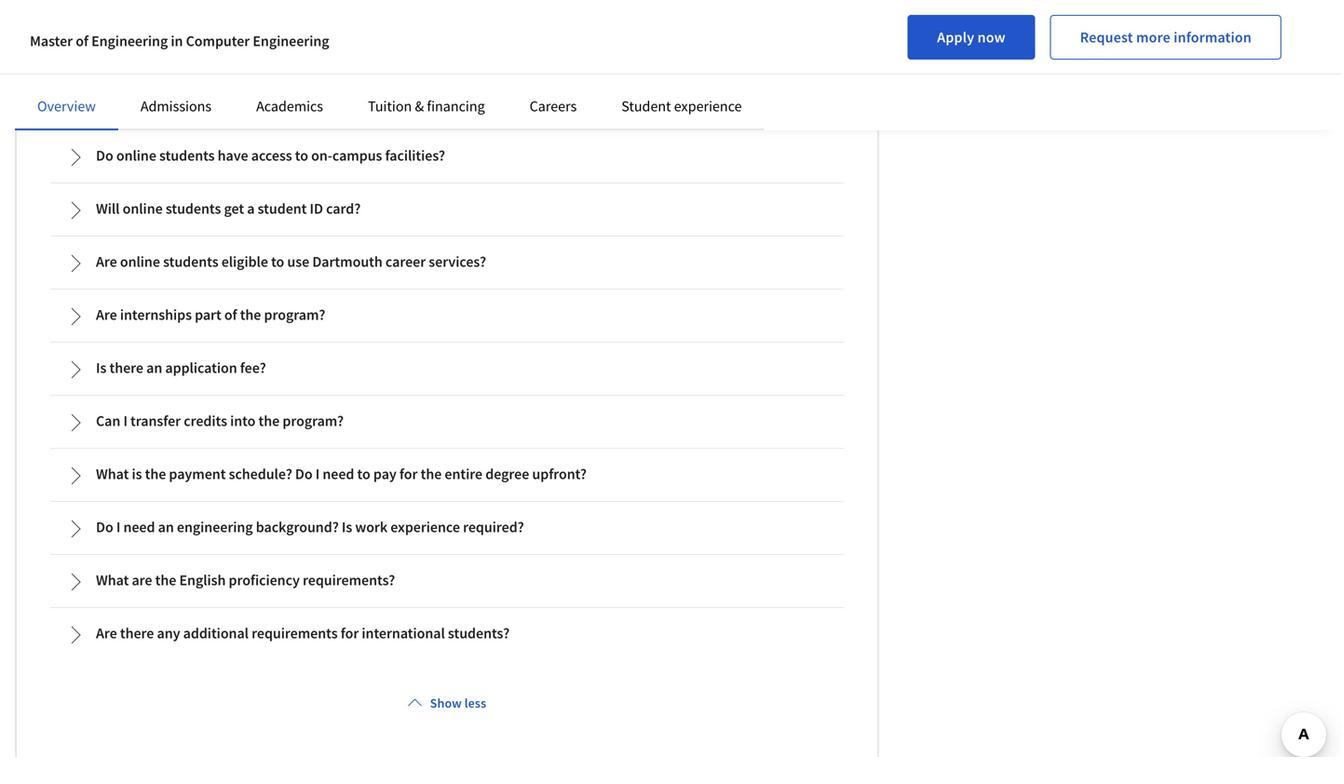 Task type: describe. For each thing, give the bounding box(es) containing it.
students?
[[448, 624, 510, 642]]

admissions link
[[140, 97, 212, 115]]

to inside do online students have access to on-campus facilities? dropdown button
[[295, 146, 308, 165]]

tuition & financing
[[368, 97, 485, 115]]

on-
[[311, 146, 332, 165]]

of right master
[[76, 32, 88, 50]]

is there an application fee?
[[96, 358, 266, 377]]

academics
[[256, 97, 323, 115]]

yes. online students who are nearing completion of the program will be invited to attend investiture and commencement ceremonies on the dartmouth campus, pending completion of all degree requirements.
[[66, 67, 816, 108]]

the up tuition
[[387, 67, 407, 85]]

graduation
[[189, 30, 259, 48]]

requirements
[[252, 624, 338, 642]]

1 engineering from the left
[[91, 32, 168, 50]]

will for will there be a graduation ceremony?
[[96, 30, 120, 48]]

be inside will there be a graduation ceremony? dropdown button
[[160, 30, 175, 48]]

degree inside dropdown button
[[485, 465, 529, 483]]

student experience link
[[621, 97, 742, 115]]

eligible
[[221, 252, 268, 271]]

all
[[455, 89, 470, 108]]

pending
[[311, 89, 363, 108]]

are inside dropdown button
[[132, 571, 152, 589]]

online for will
[[123, 199, 163, 218]]

can i transfer credits into the program?
[[96, 411, 344, 430]]

will there be a graduation ceremony?
[[96, 30, 332, 48]]

request more information
[[1080, 28, 1252, 47]]

career
[[386, 252, 426, 271]]

1 horizontal spatial experience
[[674, 97, 742, 115]]

there for are
[[120, 624, 154, 642]]

use
[[287, 252, 309, 271]]

2 engineering from the left
[[253, 32, 329, 50]]

apply now
[[937, 28, 1006, 47]]

of up tuition
[[371, 67, 384, 85]]

to inside yes. online students who are nearing completion of the program will be invited to attend investiture and commencement ceremonies on the dartmouth campus, pending completion of all degree requirements.
[[556, 67, 569, 85]]

be inside yes. online students who are nearing completion of the program will be invited to attend investiture and commencement ceremonies on the dartmouth campus, pending completion of all degree requirements.
[[492, 67, 507, 85]]

entire
[[445, 465, 483, 483]]

additional
[[183, 624, 249, 642]]

master
[[30, 32, 73, 50]]

can
[[96, 411, 120, 430]]

requirements.
[[519, 89, 607, 108]]

0 vertical spatial completion
[[297, 67, 368, 85]]

can i transfer credits into the program? button
[[51, 397, 843, 447]]

experience inside dropdown button
[[391, 518, 460, 536]]

students for eligible
[[163, 252, 218, 271]]

financing
[[427, 97, 485, 115]]

careers
[[530, 97, 577, 115]]

is
[[132, 465, 142, 483]]

yes.
[[66, 67, 90, 85]]

are online students eligible to use dartmouth career services?
[[96, 252, 486, 271]]

the inside "dropdown button"
[[240, 305, 261, 324]]

computer
[[186, 32, 250, 50]]

master of engineering in computer engineering
[[30, 32, 329, 50]]

into
[[230, 411, 256, 430]]

upfront?
[[532, 465, 587, 483]]

payment
[[169, 465, 226, 483]]

pay
[[373, 465, 397, 483]]

what are the english proficiency requirements? button
[[51, 556, 843, 606]]

card?
[[326, 199, 361, 218]]

are inside yes. online students who are nearing completion of the program will be invited to attend investiture and commencement ceremonies on the dartmouth campus, pending completion of all degree requirements.
[[224, 67, 244, 85]]

student
[[621, 97, 671, 115]]

i for engineering
[[116, 518, 120, 536]]

academics link
[[256, 97, 323, 115]]

requirements?
[[303, 571, 395, 589]]

dartmouth inside yes. online students who are nearing completion of the program will be invited to attend investiture and commencement ceremonies on the dartmouth campus, pending completion of all degree requirements.
[[184, 89, 253, 108]]

information
[[1174, 28, 1252, 47]]

to inside "what is the payment schedule? do i need to pay for the entire degree upfront?" dropdown button
[[357, 465, 370, 483]]

student experience
[[621, 97, 742, 115]]

do i need an engineering background? is work experience required? button
[[51, 503, 843, 553]]

the left english at left bottom
[[155, 571, 176, 589]]

id
[[310, 199, 323, 218]]

proficiency
[[229, 571, 300, 589]]

engineering
[[177, 518, 253, 536]]

are there any additional requirements for international students?
[[96, 624, 510, 642]]

&
[[415, 97, 424, 115]]

international
[[362, 624, 445, 642]]

a inside will there be a graduation ceremony? dropdown button
[[178, 30, 186, 48]]

apply
[[937, 28, 974, 47]]

access
[[251, 146, 292, 165]]

what is the payment schedule? do i need to pay for the entire degree upfront?
[[96, 465, 587, 483]]

online for are
[[120, 252, 160, 271]]

is there an application fee? button
[[51, 343, 843, 394]]

nearing
[[247, 67, 294, 85]]

2 horizontal spatial i
[[316, 465, 320, 483]]

is inside 'is there an application fee?' dropdown button
[[96, 358, 106, 377]]

student
[[258, 199, 307, 218]]

do online students have access to on-campus facilities?
[[96, 146, 445, 165]]

transfer
[[130, 411, 181, 430]]

what for what is the payment schedule? do i need to pay for the entire degree upfront?
[[96, 465, 129, 483]]

internships
[[120, 305, 192, 324]]

the inside 'dropdown button'
[[258, 411, 280, 430]]

background?
[[256, 518, 339, 536]]

there for will
[[123, 30, 157, 48]]

will online students get a student id card? button
[[51, 184, 843, 234]]

services?
[[429, 252, 486, 271]]

request more information button
[[1050, 15, 1282, 60]]

who
[[194, 67, 221, 85]]

1 vertical spatial an
[[158, 518, 174, 536]]

program
[[410, 67, 464, 85]]



Task type: locate. For each thing, give the bounding box(es) containing it.
online
[[93, 67, 134, 85]]

a inside will online students get a student id card? dropdown button
[[247, 199, 255, 218]]

experience
[[674, 97, 742, 115], [391, 518, 460, 536]]

what left is
[[96, 465, 129, 483]]

2 are from the top
[[96, 305, 117, 324]]

1 vertical spatial online
[[123, 199, 163, 218]]

there for is
[[109, 358, 143, 377]]

in
[[171, 32, 183, 50]]

of left all
[[440, 89, 452, 108]]

0 horizontal spatial dartmouth
[[184, 89, 253, 108]]

engineering up nearing
[[253, 32, 329, 50]]

1 vertical spatial are
[[96, 305, 117, 324]]

campus
[[332, 146, 382, 165]]

be
[[160, 30, 175, 48], [492, 67, 507, 85]]

program? inside "dropdown button"
[[264, 305, 325, 324]]

are inside "dropdown button"
[[96, 305, 117, 324]]

completion
[[297, 67, 368, 85], [366, 89, 437, 108]]

students for who
[[137, 67, 191, 85]]

0 horizontal spatial need
[[123, 518, 155, 536]]

0 vertical spatial are
[[96, 252, 117, 271]]

0 horizontal spatial be
[[160, 30, 175, 48]]

schedule?
[[229, 465, 292, 483]]

are for are there any additional requirements for international students?
[[96, 624, 117, 642]]

1 horizontal spatial engineering
[[253, 32, 329, 50]]

students
[[137, 67, 191, 85], [159, 146, 215, 165], [166, 199, 221, 218], [163, 252, 218, 271]]

a right the get
[[247, 199, 255, 218]]

attend
[[572, 67, 613, 85]]

2 vertical spatial are
[[96, 624, 117, 642]]

need inside "what is the payment schedule? do i need to pay for the entire degree upfront?" dropdown button
[[323, 465, 354, 483]]

to left on-
[[295, 146, 308, 165]]

degree
[[473, 89, 516, 108], [485, 465, 529, 483]]

more
[[1136, 28, 1171, 47]]

to
[[556, 67, 569, 85], [295, 146, 308, 165], [271, 252, 284, 271], [357, 465, 370, 483]]

need inside "do i need an engineering background? is work experience required?" dropdown button
[[123, 518, 155, 536]]

0 horizontal spatial experience
[[391, 518, 460, 536]]

are internships part of the program? button
[[51, 290, 843, 341]]

0 vertical spatial online
[[116, 146, 156, 165]]

application
[[165, 358, 237, 377]]

need left pay
[[323, 465, 354, 483]]

the right is
[[145, 465, 166, 483]]

1 horizontal spatial dartmouth
[[312, 252, 383, 271]]

1 are from the top
[[96, 252, 117, 271]]

now
[[978, 28, 1006, 47]]

1 vertical spatial be
[[492, 67, 507, 85]]

show
[[430, 695, 462, 711]]

1 vertical spatial need
[[123, 518, 155, 536]]

program? inside 'dropdown button'
[[283, 411, 344, 430]]

degree inside yes. online students who are nearing completion of the program will be invited to attend investiture and commencement ceremonies on the dartmouth campus, pending completion of all degree requirements.
[[473, 89, 516, 108]]

degree down the will
[[473, 89, 516, 108]]

i inside 'dropdown button'
[[123, 411, 128, 430]]

online
[[116, 146, 156, 165], [123, 199, 163, 218], [120, 252, 160, 271]]

of inside "dropdown button"
[[224, 305, 237, 324]]

are internships part of the program?
[[96, 305, 325, 324]]

students for get
[[166, 199, 221, 218]]

1 vertical spatial will
[[96, 199, 120, 218]]

of right part
[[224, 305, 237, 324]]

0 vertical spatial will
[[96, 30, 120, 48]]

will there be a graduation ceremony? button
[[51, 15, 843, 65]]

1 vertical spatial dartmouth
[[312, 252, 383, 271]]

there left in
[[123, 30, 157, 48]]

students inside do online students have access to on-campus facilities? dropdown button
[[159, 146, 215, 165]]

the right part
[[240, 305, 261, 324]]

students inside yes. online students who are nearing completion of the program will be invited to attend investiture and commencement ceremonies on the dartmouth campus, pending completion of all degree requirements.
[[137, 67, 191, 85]]

1 horizontal spatial are
[[224, 67, 244, 85]]

0 horizontal spatial for
[[341, 624, 359, 642]]

are
[[224, 67, 244, 85], [132, 571, 152, 589]]

2 will from the top
[[96, 199, 120, 218]]

to up requirements. at the top of the page
[[556, 67, 569, 85]]

credits
[[184, 411, 227, 430]]

do inside "do i need an engineering background? is work experience required?" dropdown button
[[96, 518, 113, 536]]

are online students eligible to use dartmouth career services? button
[[51, 237, 843, 288]]

students inside will online students get a student id card? dropdown button
[[166, 199, 221, 218]]

need down is
[[123, 518, 155, 536]]

0 vertical spatial program?
[[264, 305, 325, 324]]

0 horizontal spatial are
[[132, 571, 152, 589]]

overview
[[37, 97, 96, 115]]

1 vertical spatial experience
[[391, 518, 460, 536]]

0 vertical spatial a
[[178, 30, 186, 48]]

program?
[[264, 305, 325, 324], [283, 411, 344, 430]]

the right on
[[160, 89, 181, 108]]

0 vertical spatial i
[[123, 411, 128, 430]]

show less button
[[400, 686, 494, 720]]

english
[[179, 571, 226, 589]]

dartmouth
[[184, 89, 253, 108], [312, 252, 383, 271]]

1 horizontal spatial for
[[399, 465, 418, 483]]

apply now button
[[907, 15, 1035, 60]]

have
[[218, 146, 248, 165]]

investiture
[[616, 67, 682, 85]]

program? up the what is the payment schedule? do i need to pay for the entire degree upfront? in the bottom left of the page
[[283, 411, 344, 430]]

to left pay
[[357, 465, 370, 483]]

and
[[685, 67, 709, 85]]

0 horizontal spatial a
[[178, 30, 186, 48]]

2 vertical spatial do
[[96, 518, 113, 536]]

will
[[467, 67, 489, 85]]

what for what are the english proficiency requirements?
[[96, 571, 129, 589]]

are for are internships part of the program?
[[96, 305, 117, 324]]

1 vertical spatial is
[[342, 518, 352, 536]]

1 vertical spatial completion
[[366, 89, 437, 108]]

1 vertical spatial what
[[96, 571, 129, 589]]

students left have
[[159, 146, 215, 165]]

1 vertical spatial for
[[341, 624, 359, 642]]

will
[[96, 30, 120, 48], [96, 199, 120, 218]]

1 vertical spatial are
[[132, 571, 152, 589]]

1 horizontal spatial i
[[123, 411, 128, 430]]

online down on
[[116, 146, 156, 165]]

0 vertical spatial are
[[224, 67, 244, 85]]

what left english at left bottom
[[96, 571, 129, 589]]

an left application
[[146, 358, 162, 377]]

3 are from the top
[[96, 624, 117, 642]]

less
[[465, 695, 486, 711]]

i for into
[[123, 411, 128, 430]]

0 vertical spatial for
[[399, 465, 418, 483]]

are right who
[[224, 67, 244, 85]]

1 vertical spatial degree
[[485, 465, 529, 483]]

for down requirements?
[[341, 624, 359, 642]]

ceremonies
[[66, 89, 138, 108]]

0 vertical spatial is
[[96, 358, 106, 377]]

what are the english proficiency requirements?
[[96, 571, 395, 589]]

1 what from the top
[[96, 465, 129, 483]]

list item
[[50, 0, 844, 13]]

0 vertical spatial what
[[96, 465, 129, 483]]

do for engineering
[[96, 518, 113, 536]]

students left eligible
[[163, 252, 218, 271]]

tuition & financing link
[[368, 97, 485, 115]]

do inside do online students have access to on-campus facilities? dropdown button
[[96, 146, 113, 165]]

be right the will
[[492, 67, 507, 85]]

will online students get a student id card?
[[96, 199, 361, 218]]

0 vertical spatial do
[[96, 146, 113, 165]]

experience down and
[[674, 97, 742, 115]]

online up internships
[[120, 252, 160, 271]]

1 vertical spatial there
[[109, 358, 143, 377]]

degree right entire
[[485, 465, 529, 483]]

experience right work
[[391, 518, 460, 536]]

2 what from the top
[[96, 571, 129, 589]]

0 vertical spatial an
[[146, 358, 162, 377]]

do for access
[[96, 146, 113, 165]]

the right 'into'
[[258, 411, 280, 430]]

dartmouth right use
[[312, 252, 383, 271]]

students left the get
[[166, 199, 221, 218]]

fee?
[[240, 358, 266, 377]]

there
[[123, 30, 157, 48], [109, 358, 143, 377], [120, 624, 154, 642]]

students up on
[[137, 67, 191, 85]]

the left entire
[[421, 465, 442, 483]]

is inside "do i need an engineering background? is work experience required?" dropdown button
[[342, 518, 352, 536]]

1 will from the top
[[96, 30, 120, 48]]

show less
[[430, 695, 486, 711]]

are left english at left bottom
[[132, 571, 152, 589]]

are there any additional requirements for international students? button
[[51, 609, 843, 659]]

1 vertical spatial program?
[[283, 411, 344, 430]]

request
[[1080, 28, 1133, 47]]

students for have
[[159, 146, 215, 165]]

is up can
[[96, 358, 106, 377]]

0 horizontal spatial i
[[116, 518, 120, 536]]

careers link
[[530, 97, 577, 115]]

do i need an engineering background? is work experience required?
[[96, 518, 524, 536]]

any
[[157, 624, 180, 642]]

work
[[355, 518, 388, 536]]

campus,
[[256, 89, 308, 108]]

there left any
[[120, 624, 154, 642]]

0 horizontal spatial is
[[96, 358, 106, 377]]

dartmouth down who
[[184, 89, 253, 108]]

are
[[96, 252, 117, 271], [96, 305, 117, 324], [96, 624, 117, 642]]

1 horizontal spatial need
[[323, 465, 354, 483]]

0 vertical spatial need
[[323, 465, 354, 483]]

overview link
[[37, 97, 96, 115]]

2 vertical spatial i
[[116, 518, 120, 536]]

to left use
[[271, 252, 284, 271]]

2 vertical spatial there
[[120, 624, 154, 642]]

0 vertical spatial be
[[160, 30, 175, 48]]

1 vertical spatial do
[[295, 465, 313, 483]]

tuition
[[368, 97, 412, 115]]

on
[[141, 89, 158, 108]]

online left the get
[[123, 199, 163, 218]]

2 vertical spatial online
[[120, 252, 160, 271]]

is left work
[[342, 518, 352, 536]]

1 horizontal spatial is
[[342, 518, 352, 536]]

0 vertical spatial experience
[[674, 97, 742, 115]]

i
[[123, 411, 128, 430], [316, 465, 320, 483], [116, 518, 120, 536]]

to inside are online students eligible to use dartmouth career services? dropdown button
[[271, 252, 284, 271]]

invited
[[510, 67, 553, 85]]

1 vertical spatial i
[[316, 465, 320, 483]]

online for do
[[116, 146, 156, 165]]

are for are online students eligible to use dartmouth career services?
[[96, 252, 117, 271]]

get
[[224, 199, 244, 218]]

there up can
[[109, 358, 143, 377]]

an
[[146, 358, 162, 377], [158, 518, 174, 536]]

for right pay
[[399, 465, 418, 483]]

a left graduation at top
[[178, 30, 186, 48]]

0 vertical spatial there
[[123, 30, 157, 48]]

will for will online students get a student id card?
[[96, 199, 120, 218]]

an left engineering
[[158, 518, 174, 536]]

dartmouth inside dropdown button
[[312, 252, 383, 271]]

of
[[76, 32, 88, 50], [371, 67, 384, 85], [440, 89, 452, 108], [224, 305, 237, 324]]

0 vertical spatial dartmouth
[[184, 89, 253, 108]]

1 horizontal spatial a
[[247, 199, 255, 218]]

do inside "what is the payment schedule? do i need to pay for the entire degree upfront?" dropdown button
[[295, 465, 313, 483]]

0 vertical spatial degree
[[473, 89, 516, 108]]

engineering
[[91, 32, 168, 50], [253, 32, 329, 50]]

students inside are online students eligible to use dartmouth career services? dropdown button
[[163, 252, 218, 271]]

engineering up online
[[91, 32, 168, 50]]

required?
[[463, 518, 524, 536]]

1 vertical spatial a
[[247, 199, 255, 218]]

be left computer
[[160, 30, 175, 48]]

admissions
[[140, 97, 212, 115]]

0 horizontal spatial engineering
[[91, 32, 168, 50]]

program? down are online students eligible to use dartmouth career services?
[[264, 305, 325, 324]]

1 horizontal spatial be
[[492, 67, 507, 85]]



Task type: vqa. For each thing, say whether or not it's contained in the screenshot.
the bottom Will
yes



